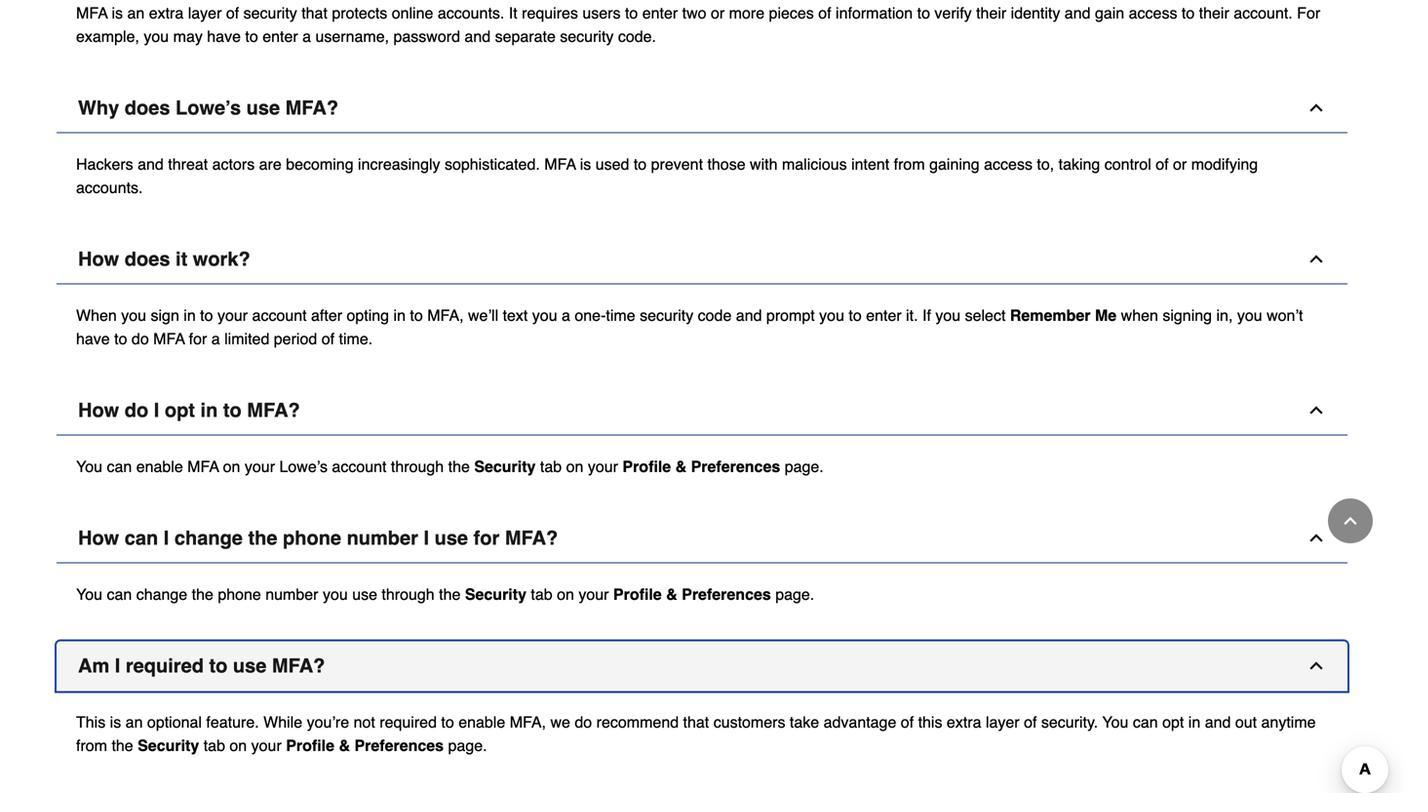 Task type: vqa. For each thing, say whether or not it's contained in the screenshot.
use in the Button
yes



Task type: locate. For each thing, give the bounding box(es) containing it.
used
[[596, 155, 630, 173]]

2 vertical spatial chevron up image
[[1307, 656, 1327, 676]]

0 horizontal spatial a
[[211, 330, 220, 348]]

1 vertical spatial profile
[[614, 585, 662, 603]]

0 horizontal spatial required
[[126, 655, 204, 677]]

from inside hackers and threat actors are becoming increasingly sophisticated. mfa is used to prevent those with malicious intent from gaining access to, taking control of or modifying accounts.
[[894, 155, 925, 173]]

2 horizontal spatial enter
[[867, 306, 902, 324]]

lowe's
[[176, 97, 241, 119], [279, 458, 328, 476]]

1 horizontal spatial opt
[[1163, 713, 1185, 731]]

to up code.
[[625, 4, 638, 22]]

0 horizontal spatial have
[[76, 330, 110, 348]]

number up the you can change the phone number you use through the security tab on your profile & preferences page.
[[347, 527, 418, 549]]

password
[[394, 27, 460, 45]]

0 vertical spatial chevron up image
[[1307, 98, 1327, 118]]

for
[[1298, 4, 1321, 22]]

use up the you can change the phone number you use through the security tab on your profile & preferences page.
[[435, 527, 468, 549]]

1 horizontal spatial enter
[[643, 4, 678, 22]]

from down this
[[76, 737, 107, 755]]

0 horizontal spatial layer
[[188, 4, 222, 22]]

extra
[[149, 4, 184, 22], [947, 713, 982, 731]]

an for the
[[126, 713, 143, 731]]

1 vertical spatial you
[[76, 585, 102, 603]]

0 vertical spatial preferences
[[691, 458, 781, 476]]

work?
[[193, 248, 250, 270]]

1 vertical spatial or
[[1174, 155, 1188, 173]]

mfa, left we
[[510, 713, 546, 731]]

0 horizontal spatial extra
[[149, 4, 184, 22]]

0 vertical spatial have
[[207, 27, 241, 45]]

a left limited at the top left of page
[[211, 330, 220, 348]]

0 vertical spatial through
[[391, 458, 444, 476]]

profile for how do i opt in to mfa?
[[623, 458, 671, 476]]

a left username,
[[303, 27, 311, 45]]

1 chevron up image from the top
[[1307, 98, 1327, 118]]

text
[[503, 306, 528, 324]]

1 horizontal spatial security
[[560, 27, 614, 45]]

their left account. in the top right of the page
[[1200, 4, 1230, 22]]

access right gain
[[1129, 4, 1178, 22]]

security tab on your profile & preferences page.
[[138, 737, 487, 755]]

lowe's up how can i change the phone number i use for mfa?
[[279, 458, 328, 476]]

enable
[[136, 458, 183, 476], [459, 713, 506, 731]]

access left to, on the top right
[[985, 155, 1033, 173]]

enter left it.
[[867, 306, 902, 324]]

pieces
[[769, 4, 814, 22]]

have right may
[[207, 27, 241, 45]]

1 vertical spatial number
[[266, 585, 319, 603]]

do
[[132, 330, 149, 348], [125, 399, 148, 421], [575, 713, 592, 731]]

mfa left used on the top of page
[[545, 155, 576, 173]]

mfa, inside this is an optional feature. while you're not required to enable mfa, we do recommend that customers take advantage of this extra layer of security. you can opt in and out anytime from the
[[510, 713, 546, 731]]

0 vertical spatial that
[[302, 4, 328, 22]]

0 vertical spatial or
[[711, 4, 725, 22]]

after
[[311, 306, 342, 324]]

chevron up image for how does it work?
[[1307, 249, 1327, 269]]

is inside mfa is an extra layer of security that protects online accounts. it requires users to enter two or more pieces of information to verify their identity and gain access to their account. for example, you may have to enter a username, password and separate security code.
[[112, 4, 123, 22]]

threat
[[168, 155, 208, 173]]

mfa inside when signing in, you won't have to do mfa for a limited period of time.
[[153, 330, 185, 348]]

enter
[[643, 4, 678, 22], [263, 27, 298, 45], [867, 306, 902, 324]]

that inside this is an optional feature. while you're not required to enable mfa, we do recommend that customers take advantage of this extra layer of security. you can opt in and out anytime from the
[[683, 713, 709, 731]]

use up feature.
[[233, 655, 267, 677]]

layer inside mfa is an extra layer of security that protects online accounts. it requires users to enter two or more pieces of information to verify their identity and gain access to their account. for example, you may have to enter a username, password and separate security code.
[[188, 4, 222, 22]]

account up period
[[252, 306, 307, 324]]

enable left we
[[459, 713, 506, 731]]

access
[[1129, 4, 1178, 22], [985, 155, 1033, 173]]

on
[[223, 458, 240, 476], [566, 458, 584, 476], [557, 585, 575, 603], [230, 737, 247, 755]]

opt left out
[[1163, 713, 1185, 731]]

chevron up image for number
[[1307, 528, 1327, 548]]

1 vertical spatial chevron up image
[[1307, 400, 1327, 420]]

do inside how do i opt in to mfa? button
[[125, 399, 148, 421]]

does left 'it' on the top left of the page
[[125, 248, 170, 270]]

an inside this is an optional feature. while you're not required to enable mfa, we do recommend that customers take advantage of this extra layer of security. you can opt in and out anytime from the
[[126, 713, 143, 731]]

security left protects
[[244, 4, 297, 22]]

1 horizontal spatial or
[[1174, 155, 1188, 173]]

for left limited at the top left of page
[[189, 330, 207, 348]]

1 horizontal spatial number
[[347, 527, 418, 549]]

number
[[347, 527, 418, 549], [266, 585, 319, 603]]

the
[[448, 458, 470, 476], [248, 527, 278, 549], [192, 585, 214, 603], [439, 585, 461, 603], [112, 737, 133, 755]]

to right not
[[441, 713, 454, 731]]

advantage
[[824, 713, 897, 731]]

can
[[107, 458, 132, 476], [125, 527, 158, 549], [107, 585, 132, 603], [1133, 713, 1159, 731]]

can for i
[[125, 527, 158, 549]]

preferences down how do i opt in to mfa? button
[[691, 458, 781, 476]]

change inside button
[[175, 527, 243, 549]]

0 vertical spatial layer
[[188, 4, 222, 22]]

through for number
[[382, 585, 435, 603]]

1 vertical spatial from
[[76, 737, 107, 755]]

security right time
[[640, 306, 694, 324]]

profile down how can i change the phone number i use for mfa? button
[[614, 585, 662, 603]]

2 vertical spatial enter
[[867, 306, 902, 324]]

0 vertical spatial enable
[[136, 458, 183, 476]]

does for how
[[125, 248, 170, 270]]

intent
[[852, 155, 890, 173]]

chevron up image for am i required to use mfa?
[[1307, 656, 1327, 676]]

1 vertical spatial access
[[985, 155, 1033, 173]]

have down when
[[76, 330, 110, 348]]

can for enable
[[107, 458, 132, 476]]

you right prompt
[[820, 306, 845, 324]]

is left used on the top of page
[[580, 155, 591, 173]]

hackers
[[76, 155, 133, 173]]

for up the you can change the phone number you use through the security tab on your profile & preferences page.
[[474, 527, 500, 549]]

you inside mfa is an extra layer of security that protects online accounts. it requires users to enter two or more pieces of information to verify their identity and gain access to their account. for example, you may have to enter a username, password and separate security code.
[[144, 27, 169, 45]]

1 vertical spatial preferences
[[682, 585, 771, 603]]

1 vertical spatial required
[[380, 713, 437, 731]]

mfa is an extra layer of security that protects online accounts. it requires users to enter two or more pieces of information to verify their identity and gain access to their account. for example, you may have to enter a username, password and separate security code.
[[76, 4, 1321, 45]]

0 vertical spatial is
[[112, 4, 123, 22]]

account up how can i change the phone number i use for mfa?
[[332, 458, 387, 476]]

1 vertical spatial a
[[562, 306, 571, 324]]

0 vertical spatial tab
[[540, 458, 562, 476]]

for inside when signing in, you won't have to do mfa for a limited period of time.
[[189, 330, 207, 348]]

how inside button
[[78, 248, 119, 270]]

through for mfa?
[[391, 458, 444, 476]]

0 vertical spatial access
[[1129, 4, 1178, 22]]

2 vertical spatial profile
[[286, 737, 335, 755]]

1 vertical spatial account
[[332, 458, 387, 476]]

mfa,
[[428, 306, 464, 324], [510, 713, 546, 731]]

profile
[[623, 458, 671, 476], [614, 585, 662, 603], [286, 737, 335, 755]]

security down users
[[560, 27, 614, 45]]

those
[[708, 155, 746, 173]]

1 horizontal spatial access
[[1129, 4, 1178, 22]]

1 vertical spatial how
[[78, 399, 119, 421]]

use
[[246, 97, 280, 119], [435, 527, 468, 549], [352, 585, 378, 603], [233, 655, 267, 677]]

0 vertical spatial a
[[303, 27, 311, 45]]

0 horizontal spatial mfa,
[[428, 306, 464, 324]]

chevron up image
[[1307, 249, 1327, 269], [1341, 511, 1361, 531], [1307, 656, 1327, 676]]

change
[[175, 527, 243, 549], [136, 585, 187, 603]]

and left gain
[[1065, 4, 1091, 22]]

to down when
[[114, 330, 127, 348]]

when signing in, you won't have to do mfa for a limited period of time.
[[76, 306, 1304, 348]]

and left out
[[1206, 713, 1232, 731]]

0 vertical spatial chevron up image
[[1307, 249, 1327, 269]]

layer up may
[[188, 4, 222, 22]]

0 horizontal spatial account
[[252, 306, 307, 324]]

1 horizontal spatial extra
[[947, 713, 982, 731]]

chevron up image inside how can i change the phone number i use for mfa? button
[[1307, 528, 1327, 548]]

phone
[[283, 527, 341, 549], [218, 585, 261, 603]]

that left 'customers'
[[683, 713, 709, 731]]

1 horizontal spatial phone
[[283, 527, 341, 549]]

1 vertical spatial do
[[125, 399, 148, 421]]

1 horizontal spatial account
[[332, 458, 387, 476]]

0 horizontal spatial from
[[76, 737, 107, 755]]

accounts. inside hackers and threat actors are becoming increasingly sophisticated. mfa is used to prevent those with malicious intent from gaining access to, taking control of or modifying accounts.
[[76, 179, 143, 197]]

0 vertical spatial lowe's
[[176, 97, 241, 119]]

does for why
[[125, 97, 170, 119]]

0 vertical spatial page.
[[785, 458, 824, 476]]

3 how from the top
[[78, 527, 119, 549]]

1 vertical spatial &
[[666, 585, 678, 603]]

you right in,
[[1238, 306, 1263, 324]]

how for how do i opt in to mfa?
[[78, 399, 119, 421]]

0 vertical spatial mfa,
[[428, 306, 464, 324]]

2 vertical spatial tab
[[204, 737, 225, 755]]

is for required
[[110, 713, 121, 731]]

a left one-
[[562, 306, 571, 324]]

tab for how can i change the phone number i use for mfa?
[[531, 585, 553, 603]]

0 vertical spatial account
[[252, 306, 307, 324]]

am i required to use mfa?
[[78, 655, 325, 677]]

1 horizontal spatial enable
[[459, 713, 506, 731]]

1 horizontal spatial a
[[303, 27, 311, 45]]

preferences for how can i change the phone number i use for mfa?
[[682, 585, 771, 603]]

1 vertical spatial tab
[[531, 585, 553, 603]]

anytime
[[1262, 713, 1317, 731]]

0 vertical spatial does
[[125, 97, 170, 119]]

accounts. down hackers
[[76, 179, 143, 197]]

profile down how do i opt in to mfa? button
[[623, 458, 671, 476]]

0 vertical spatial how
[[78, 248, 119, 270]]

chevron up image inside scroll to top element
[[1341, 511, 1361, 531]]

0 vertical spatial enter
[[643, 4, 678, 22]]

code
[[698, 306, 732, 324]]

access inside hackers and threat actors are becoming increasingly sophisticated. mfa is used to prevent those with malicious intent from gaining access to, taking control of or modifying accounts.
[[985, 155, 1033, 173]]

2 vertical spatial is
[[110, 713, 121, 731]]

page.
[[785, 458, 824, 476], [776, 585, 815, 603], [448, 737, 487, 755]]

0 vertical spatial required
[[126, 655, 204, 677]]

2 vertical spatial &
[[339, 737, 350, 755]]

1 vertical spatial mfa,
[[510, 713, 546, 731]]

an up example,
[[127, 4, 145, 22]]

that up username,
[[302, 4, 328, 22]]

1 horizontal spatial lowe's
[[279, 458, 328, 476]]

you left may
[[144, 27, 169, 45]]

and right code
[[736, 306, 762, 324]]

is right this
[[110, 713, 121, 731]]

& for how do i opt in to mfa?
[[676, 458, 687, 476]]

0 vertical spatial extra
[[149, 4, 184, 22]]

it
[[176, 248, 188, 270]]

profile down you're
[[286, 737, 335, 755]]

to right sign
[[200, 306, 213, 324]]

layer left the security.
[[986, 713, 1020, 731]]

preferences down how can i change the phone number i use for mfa? button
[[682, 585, 771, 603]]

1 horizontal spatial that
[[683, 713, 709, 731]]

1 horizontal spatial their
[[1200, 4, 1230, 22]]

0 vertical spatial &
[[676, 458, 687, 476]]

security for how do i opt in to mfa?
[[474, 458, 536, 476]]

to left it.
[[849, 306, 862, 324]]

for inside button
[[474, 527, 500, 549]]

chevron up image inside the am i required to use mfa? button
[[1307, 656, 1327, 676]]

opt
[[165, 399, 195, 421], [1163, 713, 1185, 731]]

is up example,
[[112, 4, 123, 22]]

0 horizontal spatial security
[[244, 4, 297, 22]]

access inside mfa is an extra layer of security that protects online accounts. it requires users to enter two or more pieces of information to verify their identity and gain access to their account. for example, you may have to enter a username, password and separate security code.
[[1129, 4, 1178, 22]]

1 does from the top
[[125, 97, 170, 119]]

does
[[125, 97, 170, 119], [125, 248, 170, 270]]

0 vertical spatial do
[[132, 330, 149, 348]]

to right may
[[245, 27, 258, 45]]

0 horizontal spatial their
[[977, 4, 1007, 22]]

1 vertical spatial layer
[[986, 713, 1020, 731]]

1 vertical spatial chevron up image
[[1341, 511, 1361, 531]]

does right 'why'
[[125, 97, 170, 119]]

security
[[244, 4, 297, 22], [560, 27, 614, 45], [640, 306, 694, 324]]

opt down sign
[[165, 399, 195, 421]]

modifying
[[1192, 155, 1259, 173]]

1 vertical spatial enable
[[459, 713, 506, 731]]

and left the separate
[[465, 27, 491, 45]]

their right verify
[[977, 4, 1007, 22]]

0 vertical spatial accounts.
[[438, 4, 505, 22]]

enable down how do i opt in to mfa?
[[136, 458, 183, 476]]

required
[[126, 655, 204, 677], [380, 713, 437, 731]]

accounts. left it
[[438, 4, 505, 22]]

0 horizontal spatial or
[[711, 4, 725, 22]]

users
[[583, 4, 621, 22]]

period
[[274, 330, 317, 348]]

an inside mfa is an extra layer of security that protects online accounts. it requires users to enter two or more pieces of information to verify their identity and gain access to their account. for example, you may have to enter a username, password and separate security code.
[[127, 4, 145, 22]]

can inside how can i change the phone number i use for mfa? button
[[125, 527, 158, 549]]

0 vertical spatial from
[[894, 155, 925, 173]]

layer
[[188, 4, 222, 22], [986, 713, 1020, 731]]

this
[[919, 713, 943, 731]]

enter up code.
[[643, 4, 678, 22]]

or inside hackers and threat actors are becoming increasingly sophisticated. mfa is used to prevent those with malicious intent from gaining access to, taking control of or modifying accounts.
[[1174, 155, 1188, 173]]

code.
[[618, 27, 657, 45]]

how does it work?
[[78, 248, 250, 270]]

1 horizontal spatial required
[[380, 713, 437, 731]]

extra right this
[[947, 713, 982, 731]]

your
[[218, 306, 248, 324], [245, 458, 275, 476], [588, 458, 618, 476], [579, 585, 609, 603], [251, 737, 282, 755]]

to right used on the top of page
[[634, 155, 647, 173]]

1 horizontal spatial from
[[894, 155, 925, 173]]

to inside this is an optional feature. while you're not required to enable mfa, we do recommend that customers take advantage of this extra layer of security. you can opt in and out anytime from the
[[441, 713, 454, 731]]

0 horizontal spatial lowe's
[[176, 97, 241, 119]]

preferences
[[691, 458, 781, 476], [682, 585, 771, 603], [355, 737, 444, 755]]

use down how can i change the phone number i use for mfa?
[[352, 585, 378, 603]]

& down you're
[[339, 737, 350, 755]]

number down how can i change the phone number i use for mfa?
[[266, 585, 319, 603]]

a inside mfa is an extra layer of security that protects online accounts. it requires users to enter two or more pieces of information to verify their identity and gain access to their account. for example, you may have to enter a username, password and separate security code.
[[303, 27, 311, 45]]

mfa?
[[285, 97, 339, 119], [247, 399, 300, 421], [505, 527, 558, 549], [272, 655, 325, 677]]

or left modifying at the top right
[[1174, 155, 1188, 173]]

accounts.
[[438, 4, 505, 22], [76, 179, 143, 197]]

is inside hackers and threat actors are becoming increasingly sophisticated. mfa is used to prevent those with malicious intent from gaining access to, taking control of or modifying accounts.
[[580, 155, 591, 173]]

or right two
[[711, 4, 725, 22]]

1 horizontal spatial have
[[207, 27, 241, 45]]

2 does from the top
[[125, 248, 170, 270]]

2 how from the top
[[78, 399, 119, 421]]

2 vertical spatial how
[[78, 527, 119, 549]]

and left threat
[[138, 155, 164, 173]]

why does lowe's use mfa?
[[78, 97, 339, 119]]

through
[[391, 458, 444, 476], [382, 585, 435, 603]]

mfa up example,
[[76, 4, 108, 22]]

in
[[184, 306, 196, 324], [394, 306, 406, 324], [201, 399, 218, 421], [1189, 713, 1201, 731]]

can inside this is an optional feature. while you're not required to enable mfa, we do recommend that customers take advantage of this extra layer of security. you can opt in and out anytime from the
[[1133, 713, 1159, 731]]

0 horizontal spatial that
[[302, 4, 328, 22]]

& down how do i opt in to mfa? button
[[676, 458, 687, 476]]

2 chevron up image from the top
[[1307, 400, 1327, 420]]

1 vertical spatial lowe's
[[279, 458, 328, 476]]

of inside hackers and threat actors are becoming increasingly sophisticated. mfa is used to prevent those with malicious intent from gaining access to, taking control of or modifying accounts.
[[1156, 155, 1169, 173]]

0 horizontal spatial access
[[985, 155, 1033, 173]]

2 vertical spatial do
[[575, 713, 592, 731]]

0 vertical spatial change
[[175, 527, 243, 549]]

2 vertical spatial page.
[[448, 737, 487, 755]]

and inside this is an optional feature. while you're not required to enable mfa, we do recommend that customers take advantage of this extra layer of security. you can opt in and out anytime from the
[[1206, 713, 1232, 731]]

phone inside button
[[283, 527, 341, 549]]

increasingly
[[358, 155, 440, 173]]

extra up may
[[149, 4, 184, 22]]

scroll to top element
[[1329, 499, 1374, 543]]

in inside this is an optional feature. while you're not required to enable mfa, we do recommend that customers take advantage of this extra layer of security. you can opt in and out anytime from the
[[1189, 713, 1201, 731]]

you can change the phone number you use through the security tab on your profile & preferences page.
[[76, 585, 815, 603]]

mfa, left we'll
[[428, 306, 464, 324]]

can for change
[[107, 585, 132, 603]]

feature.
[[206, 713, 259, 731]]

their
[[977, 4, 1007, 22], [1200, 4, 1230, 22]]

is inside this is an optional feature. while you're not required to enable mfa, we do recommend that customers take advantage of this extra layer of security. you can opt in and out anytime from the
[[110, 713, 121, 731]]

to up feature.
[[209, 655, 228, 677]]

how does it work? button
[[57, 235, 1348, 284]]

you
[[76, 458, 102, 476], [76, 585, 102, 603], [1103, 713, 1129, 731]]

preferences down not
[[355, 737, 444, 755]]

1 vertical spatial is
[[580, 155, 591, 173]]

1 vertical spatial phone
[[218, 585, 261, 603]]

page. for how do i opt in to mfa?
[[785, 458, 824, 476]]

& down how can i change the phone number i use for mfa? button
[[666, 585, 678, 603]]

mfa down sign
[[153, 330, 185, 348]]

more
[[729, 4, 765, 22]]

to
[[625, 4, 638, 22], [918, 4, 931, 22], [1182, 4, 1195, 22], [245, 27, 258, 45], [634, 155, 647, 173], [200, 306, 213, 324], [410, 306, 423, 324], [849, 306, 862, 324], [114, 330, 127, 348], [223, 399, 242, 421], [209, 655, 228, 677], [441, 713, 454, 731]]

required up the optional
[[126, 655, 204, 677]]

0 vertical spatial you
[[76, 458, 102, 476]]

required right not
[[380, 713, 437, 731]]

profile for how can i change the phone number i use for mfa?
[[614, 585, 662, 603]]

from right intent
[[894, 155, 925, 173]]

lowe's up threat
[[176, 97, 241, 119]]

is
[[112, 4, 123, 22], [580, 155, 591, 173], [110, 713, 121, 731]]

3 chevron up image from the top
[[1307, 528, 1327, 548]]

chevron up image
[[1307, 98, 1327, 118], [1307, 400, 1327, 420], [1307, 528, 1327, 548]]

chevron up image inside how does it work? button
[[1307, 249, 1327, 269]]

required inside this is an optional feature. while you're not required to enable mfa, we do recommend that customers take advantage of this extra layer of security. you can opt in and out anytime from the
[[380, 713, 437, 731]]

opt inside this is an optional feature. while you're not required to enable mfa, we do recommend that customers take advantage of this extra layer of security. you can opt in and out anytime from the
[[1163, 713, 1185, 731]]

you
[[144, 27, 169, 45], [121, 306, 146, 324], [532, 306, 558, 324], [820, 306, 845, 324], [936, 306, 961, 324], [1238, 306, 1263, 324], [323, 585, 348, 603]]

enter left username,
[[263, 27, 298, 45]]

we'll
[[468, 306, 499, 324]]

chevron up image inside how do i opt in to mfa? button
[[1307, 400, 1327, 420]]

you inside when signing in, you won't have to do mfa for a limited period of time.
[[1238, 306, 1263, 324]]

while
[[264, 713, 303, 731]]

does inside button
[[125, 97, 170, 119]]

is for protects
[[112, 4, 123, 22]]

an left the optional
[[126, 713, 143, 731]]

extra inside mfa is an extra layer of security that protects online accounts. it requires users to enter two or more pieces of information to verify their identity and gain access to their account. for example, you may have to enter a username, password and separate security code.
[[149, 4, 184, 22]]

1 how from the top
[[78, 248, 119, 270]]

1 vertical spatial security
[[465, 585, 527, 603]]

mfa
[[76, 4, 108, 22], [545, 155, 576, 173], [153, 330, 185, 348], [187, 458, 219, 476]]

remember
[[1011, 306, 1091, 324]]

0 vertical spatial an
[[127, 4, 145, 22]]

does inside button
[[125, 248, 170, 270]]

0 horizontal spatial accounts.
[[76, 179, 143, 197]]

security for how can i change the phone number i use for mfa?
[[465, 585, 527, 603]]



Task type: describe. For each thing, give the bounding box(es) containing it.
me
[[1096, 306, 1117, 324]]

to left verify
[[918, 4, 931, 22]]

if
[[923, 306, 932, 324]]

1 vertical spatial change
[[136, 585, 187, 603]]

example,
[[76, 27, 139, 45]]

to down limited at the top left of page
[[223, 399, 242, 421]]

select
[[965, 306, 1006, 324]]

won't
[[1267, 306, 1304, 324]]

you can enable mfa on your lowe's account through the security tab on your profile & preferences page.
[[76, 458, 824, 476]]

of inside when signing in, you won't have to do mfa for a limited period of time.
[[322, 330, 335, 348]]

required inside button
[[126, 655, 204, 677]]

information
[[836, 4, 913, 22]]

2 vertical spatial security
[[138, 737, 199, 755]]

time
[[606, 306, 636, 324]]

you inside this is an optional feature. while you're not required to enable mfa, we do recommend that customers take advantage of this extra layer of security. you can opt in and out anytime from the
[[1103, 713, 1129, 731]]

an for example,
[[127, 4, 145, 22]]

gain
[[1096, 4, 1125, 22]]

limited
[[224, 330, 270, 348]]

& for how can i change the phone number i use for mfa?
[[666, 585, 678, 603]]

you're
[[307, 713, 349, 731]]

to right 'opting'
[[410, 306, 423, 324]]

how can i change the phone number i use for mfa? button
[[57, 514, 1348, 563]]

have inside when signing in, you won't have to do mfa for a limited period of time.
[[76, 330, 110, 348]]

that inside mfa is an extra layer of security that protects online accounts. it requires users to enter two or more pieces of information to verify their identity and gain access to their account. for example, you may have to enter a username, password and separate security code.
[[302, 4, 328, 22]]

the inside button
[[248, 527, 278, 549]]

hackers and threat actors are becoming increasingly sophisticated. mfa is used to prevent those with malicious intent from gaining access to, taking control of or modifying accounts.
[[76, 155, 1259, 197]]

accounts. inside mfa is an extra layer of security that protects online accounts. it requires users to enter two or more pieces of information to verify their identity and gain access to their account. for example, you may have to enter a username, password and separate security code.
[[438, 4, 505, 22]]

1 vertical spatial security
[[560, 27, 614, 45]]

security.
[[1042, 713, 1099, 731]]

we
[[551, 713, 571, 731]]

customers
[[714, 713, 786, 731]]

0 horizontal spatial enter
[[263, 27, 298, 45]]

time.
[[339, 330, 373, 348]]

prevent
[[651, 155, 703, 173]]

control
[[1105, 155, 1152, 173]]

taking
[[1059, 155, 1101, 173]]

you for how can i change the phone number i use for mfa?
[[76, 585, 102, 603]]

recommend
[[597, 713, 679, 731]]

not
[[354, 713, 375, 731]]

how for how does it work?
[[78, 248, 119, 270]]

0 vertical spatial security
[[244, 4, 297, 22]]

mfa inside hackers and threat actors are becoming increasingly sophisticated. mfa is used to prevent those with malicious intent from gaining access to, taking control of or modifying accounts.
[[545, 155, 576, 173]]

signing
[[1163, 306, 1213, 324]]

to,
[[1037, 155, 1055, 173]]

it
[[509, 4, 518, 22]]

opt inside button
[[165, 399, 195, 421]]

why
[[78, 97, 119, 119]]

one-
[[575, 306, 606, 324]]

you right text
[[532, 306, 558, 324]]

online
[[392, 4, 434, 22]]

mfa, for to
[[428, 306, 464, 324]]

to left account. in the top right of the page
[[1182, 4, 1195, 22]]

how for how can i change the phone number i use for mfa?
[[78, 527, 119, 549]]

chevron up image inside "why does lowe's use mfa?" button
[[1307, 98, 1327, 118]]

mfa down how do i opt in to mfa?
[[187, 458, 219, 476]]

or inside mfa is an extra layer of security that protects online accounts. it requires users to enter two or more pieces of information to verify their identity and gain access to their account. for example, you may have to enter a username, password and separate security code.
[[711, 4, 725, 22]]

mfa, for enable
[[510, 713, 546, 731]]

2 horizontal spatial a
[[562, 306, 571, 324]]

mfa inside mfa is an extra layer of security that protects online accounts. it requires users to enter two or more pieces of information to verify their identity and gain access to their account. for example, you may have to enter a username, password and separate security code.
[[76, 4, 108, 22]]

when
[[76, 306, 117, 324]]

the inside this is an optional feature. while you're not required to enable mfa, we do recommend that customers take advantage of this extra layer of security. you can opt in and out anytime from the
[[112, 737, 133, 755]]

becoming
[[286, 155, 354, 173]]

to inside when signing in, you won't have to do mfa for a limited period of time.
[[114, 330, 127, 348]]

this
[[76, 713, 106, 731]]

for for use
[[474, 527, 500, 549]]

use up are
[[246, 97, 280, 119]]

out
[[1236, 713, 1258, 731]]

you for how do i opt in to mfa?
[[76, 458, 102, 476]]

and inside hackers and threat actors are becoming increasingly sophisticated. mfa is used to prevent those with malicious intent from gaining access to, taking control of or modifying accounts.
[[138, 155, 164, 173]]

in,
[[1217, 306, 1234, 324]]

extra inside this is an optional feature. while you're not required to enable mfa, we do recommend that customers take advantage of this extra layer of security. you can opt in and out anytime from the
[[947, 713, 982, 731]]

sophisticated.
[[445, 155, 540, 173]]

layer inside this is an optional feature. while you're not required to enable mfa, we do recommend that customers take advantage of this extra layer of security. you can opt in and out anytime from the
[[986, 713, 1020, 731]]

requires
[[522, 4, 578, 22]]

enable inside this is an optional feature. while you're not required to enable mfa, we do recommend that customers take advantage of this extra layer of security. you can opt in and out anytime from the
[[459, 713, 506, 731]]

2 vertical spatial preferences
[[355, 737, 444, 755]]

2 their from the left
[[1200, 4, 1230, 22]]

account.
[[1234, 4, 1293, 22]]

in inside how do i opt in to mfa? button
[[201, 399, 218, 421]]

when
[[1122, 306, 1159, 324]]

actors
[[212, 155, 255, 173]]

0 horizontal spatial phone
[[218, 585, 261, 603]]

1 their from the left
[[977, 4, 1007, 22]]

chevron up image for mfa?
[[1307, 400, 1327, 420]]

this is an optional feature. while you're not required to enable mfa, we do recommend that customers take advantage of this extra layer of security. you can opt in and out anytime from the
[[76, 713, 1317, 755]]

do inside this is an optional feature. while you're not required to enable mfa, we do recommend that customers take advantage of this extra layer of security. you can opt in and out anytime from the
[[575, 713, 592, 731]]

malicious
[[782, 155, 847, 173]]

for for mfa
[[189, 330, 207, 348]]

do inside when signing in, you won't have to do mfa for a limited period of time.
[[132, 330, 149, 348]]

opting
[[347, 306, 389, 324]]

you right if
[[936, 306, 961, 324]]

you down how can i change the phone number i use for mfa?
[[323, 585, 348, 603]]

take
[[790, 713, 820, 731]]

am
[[78, 655, 109, 677]]

may
[[173, 27, 203, 45]]

are
[[259, 155, 282, 173]]

two
[[683, 4, 707, 22]]

tab for how do i opt in to mfa?
[[540, 458, 562, 476]]

separate
[[495, 27, 556, 45]]

am i required to use mfa? button
[[57, 641, 1348, 691]]

username,
[[316, 27, 389, 45]]

protects
[[332, 4, 388, 22]]

identity
[[1011, 4, 1061, 22]]

why does lowe's use mfa? button
[[57, 83, 1348, 133]]

it.
[[906, 306, 919, 324]]

have inside mfa is an extra layer of security that protects online accounts. it requires users to enter two or more pieces of information to verify their identity and gain access to their account. for example, you may have to enter a username, password and separate security code.
[[207, 27, 241, 45]]

number inside button
[[347, 527, 418, 549]]

optional
[[147, 713, 202, 731]]

how do i opt in to mfa?
[[78, 399, 300, 421]]

page. for how can i change the phone number i use for mfa?
[[776, 585, 815, 603]]

how do i opt in to mfa? button
[[57, 386, 1348, 436]]

gaining
[[930, 155, 980, 173]]

prompt
[[767, 306, 815, 324]]

from inside this is an optional feature. while you're not required to enable mfa, we do recommend that customers take advantage of this extra layer of security. you can opt in and out anytime from the
[[76, 737, 107, 755]]

verify
[[935, 4, 972, 22]]

preferences for how do i opt in to mfa?
[[691, 458, 781, 476]]

you left sign
[[121, 306, 146, 324]]

a inside when signing in, you won't have to do mfa for a limited period of time.
[[211, 330, 220, 348]]

to inside hackers and threat actors are becoming increasingly sophisticated. mfa is used to prevent those with malicious intent from gaining access to, taking control of or modifying accounts.
[[634, 155, 647, 173]]

with
[[750, 155, 778, 173]]

when you sign in to your account after opting in to mfa, we'll text you a one-time security code and prompt you to enter it. if you select remember me
[[76, 306, 1117, 324]]

2 horizontal spatial security
[[640, 306, 694, 324]]

how can i change the phone number i use for mfa?
[[78, 527, 558, 549]]

sign
[[151, 306, 179, 324]]

lowe's inside button
[[176, 97, 241, 119]]



